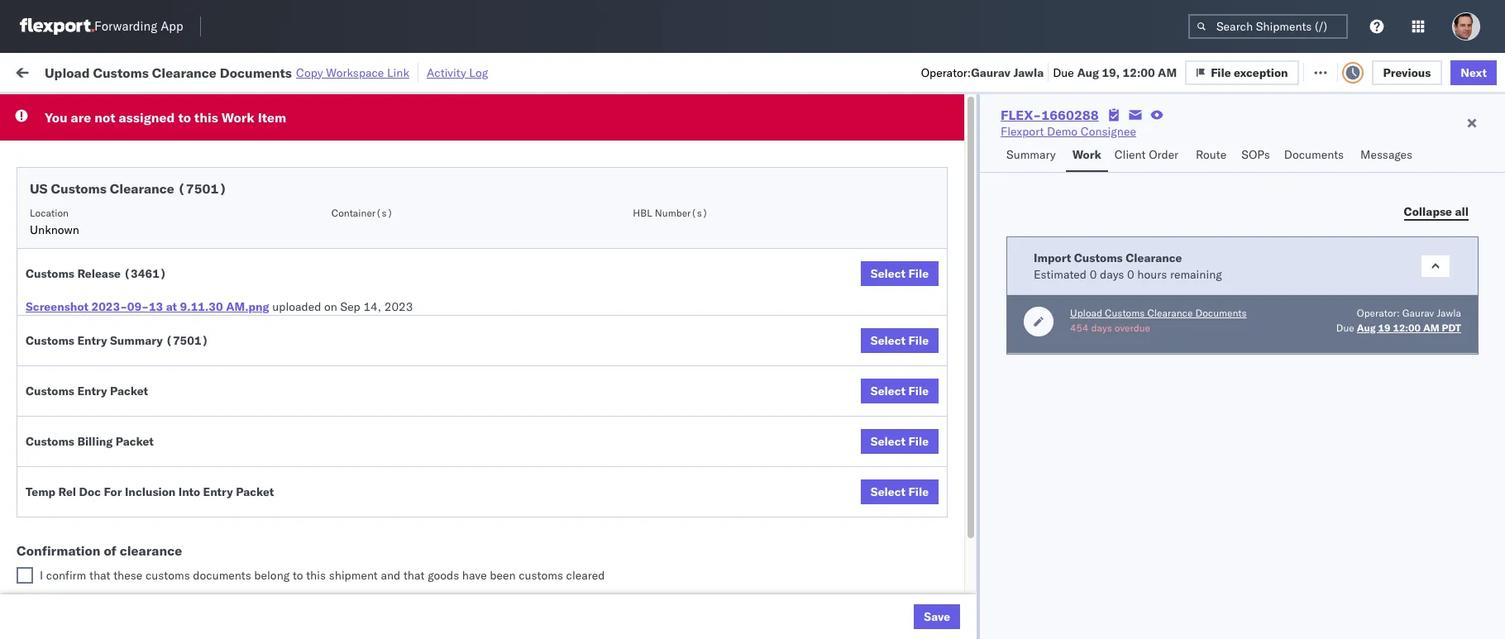 Task type: vqa. For each thing, say whether or not it's contained in the screenshot.
MBL/MAWB Numbers's Numbers
yes



Task type: locate. For each thing, give the bounding box(es) containing it.
upload customs clearance documents button down hours
[[1070, 307, 1247, 322]]

upload
[[45, 64, 90, 81], [1070, 307, 1102, 319], [38, 339, 76, 354]]

0 horizontal spatial on
[[324, 299, 337, 314]]

5 schedule pickup from los angeles, ca from the top
[[38, 521, 223, 552]]

0 horizontal spatial 0
[[1090, 267, 1097, 282]]

track
[[422, 64, 448, 79]]

1 appointment from the top
[[135, 165, 203, 180]]

messages button
[[1354, 140, 1421, 172]]

entry up customs billing packet
[[77, 384, 107, 399]]

1 horizontal spatial upload customs clearance documents button
[[1070, 307, 1247, 322]]

pickup for fourth schedule pickup from los angeles, ca button from the bottom
[[90, 229, 126, 244]]

1 horizontal spatial on
[[406, 64, 419, 79]]

0 vertical spatial operator: gaurav jawla
[[921, 65, 1044, 80]]

pst, up 6:00 am pst, dec 24, 2022
[[315, 457, 341, 472]]

schedule delivery appointment up confirm pickup from los angeles, ca link
[[38, 420, 203, 435]]

2 gaurav jawla from the top
[[1334, 275, 1402, 290]]

0 horizontal spatial aug
[[1077, 65, 1099, 80]]

1 gaurav jawla from the top
[[1334, 166, 1402, 181]]

pickup inside schedule pickup from rotterdam, netherlands
[[90, 593, 126, 608]]

Search Shipments (/) text field
[[1188, 14, 1348, 39]]

los up (3461) on the top
[[156, 229, 174, 244]]

schedule delivery appointment
[[38, 165, 203, 180], [38, 274, 203, 289], [38, 420, 203, 435], [38, 565, 203, 580]]

confirm delivery button
[[38, 492, 126, 510]]

resize handle column header for deadline
[[420, 128, 440, 639]]

12:00
[[1123, 65, 1155, 80], [1393, 322, 1421, 334]]

2 select file from the top
[[871, 333, 929, 348]]

entry for summary
[[77, 333, 107, 348]]

3 pdt, from the top
[[323, 239, 349, 253]]

from inside schedule pickup from rotterdam, netherlands
[[129, 593, 153, 608]]

entry down 2023- on the top
[[77, 333, 107, 348]]

to right 8:30
[[293, 568, 303, 583]]

2130387 for schedule delivery appointment
[[949, 566, 999, 581]]

1 vertical spatial 12:00
[[1393, 322, 1421, 334]]

client for client name
[[614, 135, 641, 147]]

test123456 down hours
[[1127, 311, 1197, 326]]

4 flex-1889466 from the top
[[913, 493, 999, 508]]

aug for 19
[[1357, 322, 1376, 334]]

4 schedule delivery appointment button from the top
[[38, 564, 203, 583]]

4 ocean fcl from the top
[[506, 348, 564, 363]]

that right and
[[403, 568, 425, 583]]

pm for third schedule pickup from los angeles, ca button from the bottom of the page
[[302, 311, 320, 326]]

2 11:59 from the top
[[266, 202, 299, 217]]

1 select file button from the top
[[861, 261, 939, 286]]

ceau7522281, down estimated
[[1019, 311, 1104, 326]]

3 flex-1846748 from the top
[[913, 239, 999, 253]]

0 horizontal spatial upload customs clearance documents
[[38, 339, 181, 370]]

0 horizontal spatial operator: gaurav jawla
[[921, 65, 1044, 80]]

from up clearance on the bottom left of the page
[[129, 521, 153, 535]]

1 4, from the top
[[376, 166, 387, 181]]

1 horizontal spatial customs
[[519, 568, 563, 583]]

3 schedule pickup from los angeles, ca from the top
[[38, 302, 223, 334]]

0 horizontal spatial upload customs clearance documents button
[[38, 338, 235, 373]]

1 vertical spatial days
[[1091, 322, 1112, 334]]

customs right been
[[519, 568, 563, 583]]

angeles, for the confirm pickup from los angeles, ca 'button'
[[171, 456, 216, 471]]

clearance inside import customs clearance estimated 0 days 0 hours remaining
[[1126, 250, 1182, 265]]

customs down screenshot at the left
[[26, 333, 74, 348]]

file for temp rel doc for inclusion into entry packet
[[908, 485, 929, 499]]

schedule for 2nd schedule delivery appointment button from the bottom of the page
[[38, 420, 87, 435]]

schedule pickup from los angeles, ca link for third schedule pickup from los angeles, ca button from the bottom of the page
[[38, 301, 235, 335]]

1 vertical spatial 23,
[[365, 566, 383, 581]]

temp rel doc for inclusion into entry packet
[[26, 485, 274, 499]]

test123456 for 4th schedule delivery appointment button from the bottom of the page
[[1127, 166, 1197, 181]]

select file for customs entry packet
[[871, 384, 929, 399]]

appointment down clearance on the bottom left of the page
[[135, 565, 203, 580]]

client left name
[[614, 135, 641, 147]]

days left hours
[[1100, 267, 1124, 282]]

from
[[129, 193, 153, 208], [129, 229, 153, 244], [129, 302, 153, 317], [129, 375, 153, 390], [122, 456, 146, 471], [129, 521, 153, 535], [129, 593, 153, 608]]

2 flex-1889466 from the top
[[913, 421, 999, 435]]

3 1889466 from the top
[[949, 457, 999, 472]]

customs up customs billing packet
[[26, 384, 74, 399]]

pickup for 1st schedule pickup from los angeles, ca button from the bottom
[[90, 521, 126, 535]]

los inside 'button'
[[149, 456, 168, 471]]

5 hlxu6269489, from the top
[[1107, 347, 1192, 362]]

nov down container(s)
[[352, 239, 373, 253]]

1 horizontal spatial client
[[1115, 147, 1146, 162]]

due left the 19
[[1336, 322, 1354, 334]]

appointment
[[135, 165, 203, 180], [135, 274, 203, 289], [135, 420, 203, 435], [135, 565, 203, 580]]

0 horizontal spatial due
[[1053, 65, 1074, 80]]

(7501) down the 9.11.30
[[166, 333, 209, 348]]

1 1846748 from the top
[[949, 166, 999, 181]]

fcl for the confirm pickup from los angeles, ca 'button'
[[543, 457, 564, 472]]

1 horizontal spatial operator:
[[1357, 307, 1400, 319]]

test123456 up overdue
[[1127, 275, 1197, 290]]

1 vertical spatial aug
[[1357, 322, 1376, 334]]

ceau7522281, hlxu6269489, hlxu8034992 for third schedule pickup from los angeles, ca button from the bottom of the page
[[1019, 311, 1276, 326]]

6 resize handle column header from the left
[[859, 128, 879, 639]]

pm up uploaded
[[302, 239, 320, 253]]

1 schedule delivery appointment from the top
[[38, 165, 203, 180]]

file for customs billing packet
[[908, 434, 929, 449]]

3 schedule delivery appointment button from the top
[[38, 419, 203, 437]]

pickup down billing
[[83, 456, 119, 471]]

schedule down location
[[38, 229, 87, 244]]

estimated
[[1034, 267, 1087, 282]]

screenshot 2023-09-13 at 9.11.30 am.png link
[[26, 299, 269, 315]]

1 horizontal spatial upload customs clearance documents
[[1070, 307, 1247, 319]]

flex-1660288 link
[[1001, 107, 1099, 123]]

0 horizontal spatial 12:00
[[1123, 65, 1155, 80]]

0 vertical spatial due
[[1053, 65, 1074, 80]]

1 vertical spatial dec
[[344, 493, 366, 508]]

integration test account - karl lagerfeld
[[721, 602, 937, 617]]

3 hlxu8034992 from the top
[[1195, 275, 1276, 289]]

3 flex-1889466 from the top
[[913, 457, 999, 472]]

2 resize handle column header from the left
[[420, 128, 440, 639]]

0 vertical spatial upload customs clearance documents button
[[1070, 307, 1247, 322]]

2 appointment from the top
[[135, 274, 203, 289]]

from for fourth schedule pickup from los angeles, ca button from the top
[[129, 375, 153, 390]]

flex-1889466 for schedule pickup from los angeles, ca
[[913, 384, 999, 399]]

pm for the confirm pickup from los angeles, ca 'button'
[[294, 457, 313, 472]]

4 hlxu6269489, from the top
[[1107, 311, 1192, 326]]

work left item
[[221, 109, 255, 126]]

0 horizontal spatial at
[[166, 299, 177, 314]]

pickup for fourth schedule pickup from los angeles, ca button from the top
[[90, 375, 126, 390]]

client inside client order 'button'
[[1115, 147, 1146, 162]]

1 horizontal spatial due
[[1336, 322, 1354, 334]]

1 vertical spatial am
[[1423, 322, 1439, 334]]

0
[[1090, 267, 1097, 282], [1127, 267, 1134, 282]]

2 test123456 from the top
[[1127, 239, 1197, 253]]

2 customs from the left
[[519, 568, 563, 583]]

appointment up 13 at top
[[135, 274, 203, 289]]

ca left 4:00 at left bottom
[[219, 456, 235, 471]]

angeles, inside 'button'
[[171, 456, 216, 471]]

4, for third schedule pickup from los angeles, ca button from the bottom of the page
[[376, 311, 387, 326]]

assigned
[[119, 109, 175, 126]]

numbers down container
[[1019, 141, 1060, 154]]

4 schedule delivery appointment link from the top
[[38, 564, 203, 581]]

schedule delivery appointment link for 4th schedule delivery appointment button from the bottom of the page
[[38, 164, 203, 181]]

2023 right 14,
[[384, 299, 413, 314]]

gaurav jawla down messages
[[1334, 166, 1402, 181]]

2 vertical spatial entry
[[203, 485, 233, 499]]

0 horizontal spatial that
[[89, 568, 110, 583]]

1 vertical spatial operator:
[[1357, 307, 1400, 319]]

import inside button
[[140, 64, 178, 79]]

2 horizontal spatial work
[[1072, 147, 1101, 162]]

nov
[[352, 166, 373, 181], [352, 202, 373, 217], [352, 239, 373, 253], [352, 311, 373, 326], [351, 348, 372, 363]]

schedule delivery appointment button down 'workitem' button
[[38, 164, 203, 182]]

0 vertical spatial days
[[1100, 267, 1124, 282]]

los down 'workitem' button
[[156, 193, 174, 208]]

file for customs entry packet
[[908, 384, 929, 399]]

numbers inside button
[[1187, 135, 1228, 147]]

schedule pickup from rotterdam, netherlands
[[38, 593, 215, 625]]

from for schedule pickup from rotterdam, netherlands button
[[129, 593, 153, 608]]

2 ocean fcl from the top
[[506, 239, 564, 253]]

1 vertical spatial entry
[[77, 384, 107, 399]]

None checkbox
[[17, 567, 33, 584]]

hlxu6269489, for fourth schedule pickup from los angeles, ca button from the bottom
[[1107, 238, 1192, 253]]

2 ceau7522281, from the top
[[1019, 238, 1104, 253]]

customs up overdue
[[1105, 307, 1145, 319]]

1 vertical spatial operator: gaurav jawla
[[1357, 307, 1461, 319]]

progress
[[259, 102, 300, 115]]

ca inside 'button'
[[219, 456, 235, 471]]

0 vertical spatial dec
[[343, 457, 365, 472]]

flex-1889466 button
[[887, 380, 1003, 403], [887, 380, 1003, 403], [887, 416, 1003, 440], [887, 416, 1003, 440], [887, 453, 1003, 476], [887, 453, 1003, 476], [887, 489, 1003, 512], [887, 489, 1003, 512]]

next button
[[1451, 60, 1497, 85]]

ceau7522281, hlxu6269489, hlxu8034992 down overdue
[[1019, 347, 1276, 362]]

ocean
[[506, 166, 540, 181], [650, 166, 684, 181], [757, 166, 791, 181], [650, 202, 684, 217], [506, 239, 540, 253], [650, 239, 684, 253], [757, 239, 791, 253], [506, 311, 540, 326], [650, 311, 684, 326], [757, 311, 791, 326], [506, 348, 540, 363], [650, 348, 684, 363], [757, 348, 791, 363], [506, 457, 540, 472], [650, 457, 684, 472], [757, 457, 791, 472], [506, 566, 540, 581]]

ceau7522281, hlxu6269489, hlxu8034992 for 4th schedule delivery appointment button from the bottom of the page
[[1019, 165, 1276, 180]]

4 schedule pickup from los angeles, ca link from the top
[[38, 374, 235, 407]]

clearance
[[152, 64, 217, 81], [110, 180, 174, 197], [1126, 250, 1182, 265], [1147, 307, 1193, 319], [128, 339, 181, 354]]

work,
[[175, 102, 201, 115]]

schedule up confirmation
[[38, 521, 87, 535]]

2 flex-2130387 from the top
[[913, 602, 999, 617]]

customs billing packet
[[26, 434, 154, 449]]

pickup right location unknown
[[90, 193, 126, 208]]

1889466 for schedule pickup from los angeles, ca
[[949, 384, 999, 399]]

schedule for third schedule pickup from los angeles, ca button from the bottom of the page
[[38, 302, 87, 317]]

0 vertical spatial 2023
[[384, 299, 413, 314]]

1 horizontal spatial summary
[[1006, 147, 1056, 162]]

schedule delivery appointment button up 2023- on the top
[[38, 273, 203, 291]]

hlxu6269489, down client order
[[1107, 165, 1192, 180]]

hlxu6269489,
[[1107, 165, 1192, 180], [1107, 238, 1192, 253], [1107, 275, 1192, 289], [1107, 311, 1192, 326], [1107, 347, 1192, 362]]

2 confirm from the top
[[38, 492, 80, 507]]

1 horizontal spatial at
[[329, 64, 340, 79]]

0 vertical spatial am
[[1158, 65, 1177, 80]]

1 vertical spatial upload customs clearance documents
[[38, 339, 181, 370]]

select file for customs billing packet
[[871, 434, 929, 449]]

schedule delivery appointment for 2nd schedule delivery appointment button from the bottom of the page
[[38, 420, 203, 435]]

numbers inside container numbers
[[1019, 141, 1060, 154]]

import inside import customs clearance estimated 0 days 0 hours remaining
[[1034, 250, 1071, 265]]

resize handle column header for container numbers
[[1099, 128, 1119, 639]]

pst, down the 4:00 pm pst, dec 23, 2022
[[316, 493, 342, 508]]

clearance down 13 at top
[[128, 339, 181, 354]]

mbl/mawb numbers
[[1127, 135, 1228, 147]]

5 schedule pickup from los angeles, ca link from the top
[[38, 520, 235, 553]]

3 resize handle column header from the left
[[478, 128, 498, 639]]

5 schedule from the top
[[38, 302, 87, 317]]

schedule inside schedule pickup from rotterdam, netherlands
[[38, 593, 87, 608]]

0 vertical spatial upload
[[45, 64, 90, 81]]

2 11:59 pm pdt, nov 4, 2022 from the top
[[266, 202, 418, 217]]

select file for temp rel doc for inclusion into entry packet
[[871, 485, 929, 499]]

1 11:59 pm pdt, nov 4, 2022 from the top
[[266, 166, 418, 181]]

at left risk
[[329, 64, 340, 79]]

4 test123456 from the top
[[1127, 311, 1197, 326]]

work up status : ready for work, blocked, in progress
[[181, 64, 210, 79]]

packet for customs billing packet
[[116, 434, 154, 449]]

19
[[1378, 322, 1391, 334]]

1 schedule from the top
[[38, 165, 87, 180]]

documents down remaining
[[1195, 307, 1247, 319]]

1 horizontal spatial import
[[1034, 250, 1071, 265]]

work button
[[1066, 140, 1108, 172]]

ceau7522281, hlxu6269489, hlxu8034992 up hours
[[1019, 238, 1276, 253]]

1 horizontal spatial operator: gaurav jawla
[[1357, 307, 1461, 319]]

6 fcl from the top
[[543, 566, 564, 581]]

upload customs clearance documents link
[[38, 338, 235, 371]]

jawla
[[1013, 65, 1044, 80], [1374, 166, 1402, 181], [1374, 275, 1402, 290], [1437, 307, 1461, 319]]

1 horizontal spatial consignee
[[1081, 124, 1136, 139]]

1 flex-1889466 from the top
[[913, 384, 999, 399]]

0 horizontal spatial this
[[194, 109, 218, 126]]

ocean fcl
[[506, 166, 564, 181], [506, 239, 564, 253], [506, 311, 564, 326], [506, 348, 564, 363], [506, 457, 564, 472], [506, 566, 564, 581]]

aug left 19,
[[1077, 65, 1099, 80]]

0 vertical spatial summary
[[1006, 147, 1056, 162]]

on right 187 in the top left of the page
[[406, 64, 419, 79]]

schedule for schedule pickup from rotterdam, netherlands button
[[38, 593, 87, 608]]

ceau7522281, hlxu6269489, hlxu8034992 down client order
[[1019, 165, 1276, 180]]

mode button
[[498, 131, 589, 148]]

1 hlxu6269489, from the top
[[1107, 165, 1192, 180]]

upload up the by:
[[45, 64, 90, 81]]

pickup down these
[[90, 593, 126, 608]]

0 vertical spatial work
[[181, 64, 210, 79]]

ceau7522281,
[[1019, 165, 1104, 180], [1019, 238, 1104, 253], [1019, 275, 1104, 289], [1019, 311, 1104, 326], [1019, 347, 1104, 362]]

upload customs clearance documents button down 09-
[[38, 338, 235, 373]]

1 horizontal spatial this
[[306, 568, 326, 583]]

0 vertical spatial to
[[178, 109, 191, 126]]

flex-1889466 for confirm delivery
[[913, 493, 999, 508]]

4, for 4th schedule delivery appointment button from the bottom of the page
[[376, 166, 387, 181]]

ceau7522281, hlxu6269489, hlxu8034992 down hours
[[1019, 311, 1276, 326]]

1 vertical spatial this
[[306, 568, 326, 583]]

2 vertical spatial work
[[1072, 147, 1101, 162]]

4 ceau7522281, from the top
[[1019, 311, 1104, 326]]

delivery for 11:59
[[90, 165, 132, 180]]

0 vertical spatial 2130387
[[949, 566, 999, 581]]

Search Work text field
[[948, 59, 1129, 84]]

schedule delivery appointment link up confirm pickup from los angeles, ca link
[[38, 419, 203, 435]]

3 ocean fcl from the top
[[506, 311, 564, 326]]

schedule left 2023- on the top
[[38, 302, 87, 317]]

6 ocean fcl from the top
[[506, 566, 564, 581]]

us customs clearance (7501)
[[30, 180, 227, 197]]

schedule pickup from los angeles, ca link for fourth schedule pickup from los angeles, ca button from the bottom
[[38, 229, 235, 262]]

delivery for 8:30
[[90, 565, 132, 580]]

2 vertical spatial am
[[294, 493, 313, 508]]

3 1846748 from the top
[[949, 239, 999, 253]]

gaurav
[[971, 65, 1011, 80], [1334, 166, 1371, 181], [1334, 275, 1371, 290], [1402, 307, 1434, 319]]

4, for fourth schedule pickup from los angeles, ca button from the bottom
[[376, 239, 387, 253]]

workitem
[[18, 135, 61, 147]]

1 horizontal spatial work
[[221, 109, 255, 126]]

0 horizontal spatial client
[[614, 135, 641, 147]]

ready
[[127, 102, 156, 115]]

23, right jan
[[365, 566, 383, 581]]

0 vertical spatial aug
[[1077, 65, 1099, 80]]

0 vertical spatial packet
[[110, 384, 148, 399]]

save
[[924, 609, 950, 624]]

4 schedule from the top
[[38, 274, 87, 289]]

confirm inside 'button'
[[38, 456, 80, 471]]

due for due aug 19 12:00 am pdt
[[1336, 322, 1354, 334]]

1 schedule delivery appointment button from the top
[[38, 164, 203, 182]]

11:00
[[266, 348, 299, 363]]

0 vertical spatial (7501)
[[178, 180, 227, 197]]

am left pdt
[[1423, 322, 1439, 334]]

1 horizontal spatial numbers
[[1187, 135, 1228, 147]]

2022 for the confirm pickup from los angeles, ca 'button'
[[389, 457, 418, 472]]

my
[[17, 60, 43, 83]]

5 ceau7522281, from the top
[[1019, 347, 1104, 362]]

9 resize handle column header from the left
[[1306, 128, 1325, 639]]

schedule up customs billing packet
[[38, 375, 87, 390]]

:
[[120, 102, 123, 115]]

fcl for first schedule delivery appointment button from the bottom of the page
[[543, 566, 564, 581]]

2 hlxu8034992 from the top
[[1195, 238, 1276, 253]]

resize handle column header for flex id
[[991, 128, 1011, 639]]

consignee
[[1081, 124, 1136, 139], [721, 135, 769, 147]]

1 vertical spatial summary
[[110, 333, 163, 348]]

2 vertical spatial packet
[[236, 485, 274, 499]]

been
[[490, 568, 516, 583]]

from down 'workitem' button
[[129, 193, 153, 208]]

customs up estimated
[[1074, 250, 1123, 265]]

hbl number(s)
[[633, 207, 708, 219]]

3 schedule pickup from los angeles, ca link from the top
[[38, 301, 235, 335]]

packet down upload customs clearance documents link
[[110, 384, 148, 399]]

1 horizontal spatial am
[[1158, 65, 1177, 80]]

1 horizontal spatial 12:00
[[1393, 322, 1421, 334]]

0 vertical spatial at
[[329, 64, 340, 79]]

belong
[[254, 568, 290, 583]]

test123456 up hours
[[1127, 239, 1197, 253]]

customs release (3461)
[[26, 266, 167, 281]]

consignee inside flexport demo consignee link
[[1081, 124, 1136, 139]]

0 vertical spatial confirm
[[38, 456, 80, 471]]

0 vertical spatial entry
[[77, 333, 107, 348]]

schedule delivery appointment link up 2023- on the top
[[38, 273, 203, 290]]

2 fcl from the top
[[543, 239, 564, 253]]

los down upload customs clearance documents link
[[156, 375, 174, 390]]

schedule delivery appointment down of
[[38, 565, 203, 580]]

2023 left goods
[[386, 566, 414, 581]]

8:30
[[266, 566, 292, 581]]

4, down container(s)
[[376, 239, 387, 253]]

5 ocean fcl from the top
[[506, 457, 564, 472]]

clearance up hours
[[1126, 250, 1182, 265]]

resize handle column header for mbl/mawb numbers
[[1306, 128, 1325, 639]]

1 horizontal spatial aug
[[1357, 322, 1376, 334]]

id
[[908, 135, 918, 147]]

1 schedule pickup from los angeles, ca link from the top
[[38, 192, 235, 225]]

from down these
[[129, 593, 153, 608]]

documents up the customs entry packet
[[38, 355, 98, 370]]

workitem button
[[10, 131, 240, 148]]

schedule pickup from los angeles, ca link for fifth schedule pickup from los angeles, ca button from the bottom of the page
[[38, 192, 235, 225]]

numbers right order
[[1187, 135, 1228, 147]]

23,
[[368, 457, 386, 472], [365, 566, 383, 581]]

11:59 pm pdt, nov 4, 2022
[[266, 166, 418, 181], [266, 202, 418, 217], [266, 239, 418, 253], [266, 311, 418, 326]]

2130387 down 1893174
[[949, 566, 999, 581]]

1 confirm from the top
[[38, 456, 80, 471]]

ceau7522281, for third schedule pickup from los angeles, ca button from the bottom of the page
[[1019, 311, 1104, 326]]

2023-
[[91, 299, 127, 314]]

schedule down the customs entry packet
[[38, 420, 87, 435]]

pm for 4th schedule delivery appointment button from the bottom of the page
[[302, 166, 320, 181]]

appointment for 2nd schedule delivery appointment button from the bottom of the page
[[135, 420, 203, 435]]

9 schedule from the top
[[38, 565, 87, 580]]

1 that from the left
[[89, 568, 110, 583]]

1 vertical spatial import
[[1034, 250, 1071, 265]]

2022 for third schedule pickup from los angeles, ca button from the bottom of the page
[[390, 311, 418, 326]]

container numbers button
[[1011, 125, 1102, 155]]

0 vertical spatial 12:00
[[1123, 65, 1155, 80]]

4 11:59 pm pdt, nov 4, 2022 from the top
[[266, 311, 418, 326]]

pst, for 4:00
[[315, 457, 341, 472]]

1 vertical spatial at
[[166, 299, 177, 314]]

select file button for customs release (3461)
[[861, 261, 939, 286]]

ceau7522281, down container numbers 'button'
[[1019, 165, 1104, 180]]

4 hlxu8034992 from the top
[[1195, 311, 1276, 326]]

2 2130387 from the top
[[949, 602, 999, 617]]

from inside 'button'
[[122, 456, 146, 471]]

2 horizontal spatial am
[[1423, 322, 1439, 334]]

customs up screenshot at the left
[[26, 266, 74, 281]]

1893174
[[949, 530, 999, 545]]

remaining
[[1170, 267, 1222, 282]]

ca
[[38, 210, 54, 225], [38, 246, 54, 261], [38, 319, 54, 334], [38, 392, 54, 406], [219, 456, 235, 471], [38, 537, 54, 552]]

client inside client name button
[[614, 135, 641, 147]]

schedule delivery appointment button down of
[[38, 564, 203, 583]]

customs down 2023- on the top
[[79, 339, 125, 354]]

1 horizontal spatial that
[[403, 568, 425, 583]]

0 horizontal spatial summary
[[110, 333, 163, 348]]

1 vertical spatial gaurav jawla
[[1334, 275, 1402, 290]]

(7501) down you are not assigned to this work item
[[178, 180, 227, 197]]

1 vertical spatial to
[[293, 568, 303, 583]]

0 horizontal spatial numbers
[[1019, 141, 1060, 154]]

1 vertical spatial flex-2130387
[[913, 602, 999, 617]]

0 vertical spatial 23,
[[368, 457, 386, 472]]

schedule up "us"
[[38, 165, 87, 180]]

0 horizontal spatial consignee
[[721, 135, 769, 147]]

2 that from the left
[[403, 568, 425, 583]]

0 vertical spatial this
[[194, 109, 218, 126]]

clearance
[[120, 542, 182, 559]]

1 vertical spatial due
[[1336, 322, 1354, 334]]

status
[[91, 102, 120, 115]]

aug 19 12:00 am pdt button
[[1357, 322, 1461, 334]]

resize handle column header for mode
[[586, 128, 606, 639]]

delivery inside confirm delivery link
[[83, 492, 126, 507]]

9.11.30
[[180, 299, 223, 314]]

2 vertical spatial upload
[[38, 339, 76, 354]]

0 horizontal spatial import
[[140, 64, 178, 79]]

demo
[[1047, 124, 1078, 139]]

entry right into
[[203, 485, 233, 499]]

1 vertical spatial packet
[[116, 434, 154, 449]]

2 schedule from the top
[[38, 193, 87, 208]]

(7501) for customs entry summary (7501)
[[166, 333, 209, 348]]

pickup inside 'button'
[[83, 456, 119, 471]]

2 select from the top
[[871, 333, 906, 348]]

upload up 454
[[1070, 307, 1102, 319]]

2 schedule pickup from los angeles, ca link from the top
[[38, 229, 235, 262]]

1 schedule delivery appointment link from the top
[[38, 164, 203, 181]]

flex-2130387 for schedule pickup from rotterdam, netherlands
[[913, 602, 999, 617]]

confirm pickup from los angeles, ca button
[[38, 455, 235, 473]]

ocean fcl for schedule delivery appointment link corresponding to first schedule delivery appointment button from the bottom of the page
[[506, 566, 564, 581]]

3 fcl from the top
[[543, 311, 564, 326]]

upload customs clearance documents up overdue
[[1070, 307, 1247, 319]]

1 flex-1846748 from the top
[[913, 166, 999, 181]]

flex-1660288
[[1001, 107, 1099, 123]]

filtered by:
[[17, 101, 76, 116]]

pst, for 6:00
[[316, 493, 342, 508]]

pm right 4:00 at left bottom
[[294, 457, 313, 472]]

clearance inside upload customs clearance documents
[[128, 339, 181, 354]]

to right for at the left
[[178, 109, 191, 126]]

4 ceau7522281, hlxu6269489, hlxu8034992 from the top
[[1019, 311, 1276, 326]]

schedule pickup from rotterdam, netherlands button
[[38, 593, 235, 627]]

1 vertical spatial confirm
[[38, 492, 80, 507]]

0 vertical spatial flex-2130387
[[913, 566, 999, 581]]

7 resize handle column header from the left
[[991, 128, 1011, 639]]

pm left sep
[[302, 311, 320, 326]]

3 select file from the top
[[871, 384, 929, 399]]

23, for 2023
[[365, 566, 383, 581]]

schedule delivery appointment link for third schedule delivery appointment button from the bottom of the page
[[38, 273, 203, 290]]

angeles,
[[177, 193, 223, 208], [177, 229, 223, 244], [177, 302, 223, 317], [177, 375, 223, 390], [171, 456, 216, 471], [177, 521, 223, 535]]

(7501)
[[178, 180, 227, 197], [166, 333, 209, 348]]

1 fcl from the top
[[543, 166, 564, 181]]

nov left the 8,
[[351, 348, 372, 363]]

2 1889466 from the top
[[949, 421, 999, 435]]

test123456 for third schedule pickup from los angeles, ca button from the bottom of the page
[[1127, 311, 1197, 326]]

0 horizontal spatial operator:
[[921, 65, 971, 80]]

confirm inside button
[[38, 492, 80, 507]]

1 horizontal spatial 0
[[1127, 267, 1134, 282]]

los for 1st schedule pickup from los angeles, ca button from the bottom
[[156, 521, 174, 535]]

0 vertical spatial upload customs clearance documents
[[1070, 307, 1247, 319]]

4 11:59 from the top
[[266, 311, 299, 326]]

collapse
[[1404, 204, 1452, 219]]

upload customs clearance documents
[[1070, 307, 1247, 319], [38, 339, 181, 370]]

filtered
[[17, 101, 57, 116]]

select for temp rel doc for inclusion into entry packet
[[871, 485, 906, 499]]

flexport. image
[[20, 18, 94, 35]]

4 schedule delivery appointment from the top
[[38, 565, 203, 580]]

1 vertical spatial 2130387
[[949, 602, 999, 617]]

numbers for container numbers
[[1019, 141, 1060, 154]]

resize handle column header
[[237, 128, 256, 639], [420, 128, 440, 639], [478, 128, 498, 639], [586, 128, 606, 639], [693, 128, 713, 639], [859, 128, 879, 639], [991, 128, 1011, 639], [1099, 128, 1119, 639], [1306, 128, 1325, 639], [1413, 128, 1433, 639], [1463, 128, 1483, 639]]

0 vertical spatial gaurav jawla
[[1334, 166, 1402, 181]]

summary down 09-
[[110, 333, 163, 348]]

los for third schedule pickup from los angeles, ca button from the bottom of the page
[[156, 302, 174, 317]]

packet down 4:00 at left bottom
[[236, 485, 274, 499]]

0 vertical spatial import
[[140, 64, 178, 79]]

at right 13 at top
[[166, 299, 177, 314]]

4, up container(s)
[[376, 166, 387, 181]]

2022 for fourth schedule pickup from los angeles, ca button from the bottom
[[390, 239, 418, 253]]

3 ceau7522281, hlxu6269489, hlxu8034992 from the top
[[1019, 275, 1276, 289]]

collapse all button
[[1394, 199, 1479, 224]]

1 vertical spatial (7501)
[[166, 333, 209, 348]]

numbers
[[1187, 135, 1228, 147], [1019, 141, 1060, 154]]

of
[[104, 542, 116, 559]]

am right 6:00
[[294, 493, 313, 508]]

confirmation of clearance
[[17, 542, 182, 559]]

dec for 24,
[[344, 493, 366, 508]]

3 11:59 pm pdt, nov 4, 2022 from the top
[[266, 239, 418, 253]]

4 resize handle column header from the left
[[586, 128, 606, 639]]

0 horizontal spatial customs
[[145, 568, 190, 583]]



Task type: describe. For each thing, give the bounding box(es) containing it.
customs inside import customs clearance estimated 0 days 0 hours remaining
[[1074, 250, 1123, 265]]

from for third schedule pickup from los angeles, ca button from the bottom of the page
[[129, 302, 153, 317]]

hlxu8034992 for fourth schedule pickup from los angeles, ca button from the bottom
[[1195, 238, 1276, 253]]

i
[[40, 568, 43, 583]]

confirm for confirm pickup from los angeles, ca
[[38, 456, 80, 471]]

select file button for customs entry summary (7501)
[[861, 328, 939, 353]]

rel
[[58, 485, 76, 499]]

4 fcl from the top
[[543, 348, 564, 363]]

these
[[113, 568, 142, 583]]

schedule delivery appointment for first schedule delivery appointment button from the bottom of the page
[[38, 565, 203, 580]]

schedule for third schedule delivery appointment button from the bottom of the page
[[38, 274, 87, 289]]

previous
[[1383, 65, 1431, 80]]

mode
[[506, 135, 532, 147]]

hours
[[1137, 267, 1167, 282]]

select file button for customs billing packet
[[861, 429, 939, 454]]

4 pdt, from the top
[[323, 311, 349, 326]]

from for fifth schedule pickup from los angeles, ca button from the bottom of the page
[[129, 193, 153, 208]]

2130387 for schedule pickup from rotterdam, netherlands
[[949, 602, 999, 617]]

order
[[1149, 147, 1179, 162]]

uploaded
[[272, 299, 321, 314]]

import work
[[140, 64, 210, 79]]

3 ceau7522281, from the top
[[1019, 275, 1104, 289]]

los for the confirm pickup from los angeles, ca 'button'
[[149, 456, 168, 471]]

have
[[462, 568, 487, 583]]

2 schedule pickup from los angeles, ca from the top
[[38, 229, 223, 261]]

11:59 for 4th schedule delivery appointment button from the bottom of the page
[[266, 166, 299, 181]]

operator
[[1334, 135, 1373, 147]]

fcl for 4th schedule delivery appointment button from the bottom of the page
[[543, 166, 564, 181]]

gaurav up aug 19 12:00 am pdt button on the bottom of the page
[[1402, 307, 1434, 319]]

documents inside button
[[1284, 147, 1344, 162]]

187
[[381, 64, 403, 79]]

save button
[[914, 604, 960, 629]]

doc
[[79, 485, 101, 499]]

nov down deadline button
[[352, 202, 373, 217]]

5 hlxu8034992 from the top
[[1195, 347, 1276, 362]]

am for due aug 19 12:00 am pdt
[[1423, 322, 1439, 334]]

flexport demo consignee
[[1001, 124, 1136, 139]]

client for client order
[[1115, 147, 1146, 162]]

454
[[1070, 322, 1089, 334]]

copy workspace link button
[[296, 65, 409, 80]]

karl
[[863, 602, 884, 617]]

jawla up "flex-1660288"
[[1013, 65, 1044, 80]]

pm left container(s)
[[302, 202, 320, 217]]

you are not assigned to this work item
[[45, 109, 286, 126]]

numbers for mbl/mawb numbers
[[1187, 135, 1228, 147]]

activity log
[[427, 65, 488, 80]]

angeles, for third schedule pickup from los angeles, ca button from the bottom of the page
[[177, 302, 223, 317]]

from for the confirm pickup from los angeles, ca 'button'
[[122, 456, 146, 471]]

link
[[387, 65, 409, 80]]

nov up 11:00 pm pst, nov 8, 2022
[[352, 311, 373, 326]]

4 flex-1846748 from the top
[[913, 275, 999, 290]]

3 schedule pickup from los angeles, ca button from the top
[[38, 301, 235, 336]]

days inside import customs clearance estimated 0 days 0 hours remaining
[[1100, 267, 1124, 282]]

schedule for 1st schedule pickup from los angeles, ca button from the bottom
[[38, 521, 87, 535]]

pickup for schedule pickup from rotterdam, netherlands button
[[90, 593, 126, 608]]

confirm
[[46, 568, 86, 583]]

select for customs entry summary (7501)
[[871, 333, 906, 348]]

forwarding app link
[[20, 18, 183, 35]]

5 ceau7522281, hlxu6269489, hlxu8034992 from the top
[[1019, 347, 1276, 362]]

2 pdt, from the top
[[323, 202, 349, 217]]

flex-1893174
[[913, 530, 999, 545]]

documents inside upload customs clearance documents
[[38, 355, 98, 370]]

1 vertical spatial work
[[221, 109, 255, 126]]

messages
[[1360, 147, 1413, 162]]

4 schedule pickup from los angeles, ca button from the top
[[38, 374, 235, 409]]

rotterdam,
[[156, 593, 215, 608]]

454 days overdue
[[1070, 322, 1150, 334]]

10 resize handle column header from the left
[[1413, 128, 1433, 639]]

dec for 23,
[[343, 457, 365, 472]]

from for 1st schedule pickup from los angeles, ca button from the bottom
[[129, 521, 153, 535]]

2 schedule pickup from los angeles, ca button from the top
[[38, 229, 235, 263]]

actions
[[1443, 135, 1477, 147]]

schedule delivery appointment for 4th schedule delivery appointment button from the bottom of the page
[[38, 165, 203, 180]]

0 vertical spatial operator:
[[921, 65, 971, 80]]

gaurav down omkar
[[1334, 275, 1371, 290]]

jawla up pdt
[[1437, 307, 1461, 319]]

19,
[[1102, 65, 1120, 80]]

file for customs release (3461)
[[908, 266, 929, 281]]

activity log button
[[427, 63, 488, 82]]

clearance up work,
[[152, 64, 217, 81]]

schedule delivery appointment link for first schedule delivery appointment button from the bottom of the page
[[38, 564, 203, 581]]

customs up : at the left top
[[93, 64, 149, 81]]

pm right 11:00
[[302, 348, 320, 363]]

pm for fourth schedule pickup from los angeles, ca button from the bottom
[[302, 239, 320, 253]]

1 schedule pickup from los angeles, ca button from the top
[[38, 192, 235, 227]]

(0)
[[269, 64, 291, 79]]

0 horizontal spatial am
[[294, 493, 313, 508]]

23, for 2022
[[368, 457, 386, 472]]

client name button
[[606, 131, 697, 148]]

savant
[[1372, 239, 1407, 253]]

action
[[1447, 64, 1484, 79]]

ca up customs billing packet
[[38, 392, 54, 406]]

schedule delivery appointment link for 2nd schedule delivery appointment button from the bottom of the page
[[38, 419, 203, 435]]

summary inside button
[[1006, 147, 1056, 162]]

packet for customs entry packet
[[110, 384, 148, 399]]

flex-2130387 for schedule delivery appointment
[[913, 566, 999, 581]]

omkar
[[1334, 239, 1369, 253]]

flexport demo consignee link
[[1001, 123, 1136, 140]]

gaurav up flexport
[[971, 65, 1011, 80]]

5 test123456 from the top
[[1127, 348, 1197, 363]]

1 vertical spatial 2023
[[386, 566, 414, 581]]

nov up container(s)
[[352, 166, 373, 181]]

customs up location
[[51, 180, 107, 197]]

4:00
[[266, 457, 292, 472]]

2 flex-1846748 from the top
[[913, 202, 999, 217]]

5 1846748 from the top
[[949, 311, 999, 326]]

customs entry summary (7501)
[[26, 333, 209, 348]]

am for due aug 19, 12:00 am
[[1158, 65, 1177, 80]]

gaurav down operator in the right top of the page
[[1334, 166, 1371, 181]]

import for import work
[[140, 64, 178, 79]]

11:59 pm pdt, nov 4, 2022 for 4th schedule delivery appointment button from the bottom of the page
[[266, 166, 418, 181]]

778 at risk
[[305, 64, 362, 79]]

appointment for third schedule delivery appointment button from the bottom of the page
[[135, 274, 203, 289]]

2 schedule delivery appointment button from the top
[[38, 273, 203, 291]]

lagerfeld
[[887, 602, 937, 617]]

ceau7522281, for 4th schedule delivery appointment button from the bottom of the page
[[1019, 165, 1104, 180]]

clearance up overdue
[[1147, 307, 1193, 319]]

4:00 pm pst, dec 23, 2022
[[266, 457, 418, 472]]

ceau7522281, for fourth schedule pickup from los angeles, ca button from the bottom
[[1019, 238, 1104, 253]]

2 1846748 from the top
[[949, 202, 999, 217]]

container
[[1019, 128, 1064, 141]]

log
[[469, 65, 488, 80]]

screenshot
[[26, 299, 88, 314]]

client order
[[1115, 147, 1179, 162]]

import for import customs clearance estimated 0 days 0 hours remaining
[[1034, 250, 1071, 265]]

11 resize handle column header from the left
[[1463, 128, 1483, 639]]

1 horizontal spatial to
[[293, 568, 303, 583]]

delivery for 6:00
[[83, 492, 126, 507]]

import customs clearance estimated 0 days 0 hours remaining
[[1034, 250, 1222, 282]]

hlxu6269489, for 4th schedule delivery appointment button from the bottom of the page
[[1107, 165, 1192, 180]]

from for fourth schedule pickup from los angeles, ca button from the bottom
[[129, 229, 153, 244]]

hlxu6269489, for third schedule pickup from los angeles, ca button from the bottom of the page
[[1107, 311, 1192, 326]]

0 vertical spatial on
[[406, 64, 419, 79]]

name
[[643, 135, 670, 147]]

item
[[258, 109, 286, 126]]

3 hlxu6269489, from the top
[[1107, 275, 1192, 289]]

0 horizontal spatial to
[[178, 109, 191, 126]]

consignee inside consignee button
[[721, 135, 769, 147]]

file for customs entry summary (7501)
[[908, 333, 929, 348]]

schedule delivery appointment for third schedule delivery appointment button from the bottom of the page
[[38, 274, 203, 289]]

pickup for fifth schedule pickup from los angeles, ca button from the bottom of the page
[[90, 193, 126, 208]]

11:59 pm pdt, nov 4, 2022 for fourth schedule pickup from los angeles, ca button from the bottom
[[266, 239, 418, 253]]

ca down "us"
[[38, 210, 54, 225]]

due for due aug 19, 12:00 am
[[1053, 65, 1074, 80]]

ca down unknown
[[38, 246, 54, 261]]

confirm delivery
[[38, 492, 126, 507]]

1 customs from the left
[[145, 568, 190, 583]]

2 0 from the left
[[1127, 267, 1134, 282]]

flex
[[887, 135, 905, 147]]

0 horizontal spatial work
[[181, 64, 210, 79]]

select file button for customs entry packet
[[861, 379, 939, 404]]

route
[[1196, 147, 1227, 162]]

appointment for first schedule delivery appointment button from the bottom of the page
[[135, 565, 203, 580]]

container(s)
[[331, 207, 393, 219]]

fcl for third schedule pickup from los angeles, ca button from the bottom of the page
[[543, 311, 564, 326]]

resize handle column header for workitem
[[237, 128, 256, 639]]

2 4, from the top
[[376, 202, 387, 217]]

next
[[1461, 65, 1487, 80]]

schedule for fourth schedule pickup from los angeles, ca button from the bottom
[[38, 229, 87, 244]]

temp
[[26, 485, 56, 499]]

schedule pickup from los angeles, ca link for fourth schedule pickup from los angeles, ca button from the top
[[38, 374, 235, 407]]

select file button for temp rel doc for inclusion into entry packet
[[861, 480, 939, 504]]

upload customs clearance documents copy workspace link
[[45, 64, 409, 81]]

into
[[178, 485, 200, 499]]

activity
[[427, 65, 466, 80]]

(7501) for us customs clearance (7501)
[[178, 180, 227, 197]]

6 1846748 from the top
[[949, 348, 999, 363]]

11:59 for third schedule pickup from los angeles, ca button from the bottom of the page
[[266, 311, 299, 326]]

13
[[149, 299, 163, 314]]

1 schedule pickup from los angeles, ca from the top
[[38, 193, 223, 225]]

ca down screenshot at the left
[[38, 319, 54, 334]]

1 vertical spatial on
[[324, 299, 337, 314]]

1 pdt, from the top
[[323, 166, 349, 181]]

ocean fcl for 4th schedule delivery appointment button from the bottom of the page's schedule delivery appointment link
[[506, 166, 564, 181]]

1 vertical spatial upload customs clearance documents button
[[38, 338, 235, 373]]

deadline button
[[258, 131, 424, 148]]

pst, for 8:30
[[315, 566, 341, 581]]

upload inside upload customs clearance documents
[[38, 339, 76, 354]]

ocean fcl for confirm pickup from los angeles, ca link
[[506, 457, 564, 472]]

clearance down 'workitem' button
[[110, 180, 174, 197]]

5 schedule pickup from los angeles, ca button from the top
[[38, 520, 235, 554]]

omkar savant
[[1334, 239, 1407, 253]]

angeles, for fifth schedule pickup from los angeles, ca button from the bottom of the page
[[177, 193, 223, 208]]

4 1846748 from the top
[[949, 275, 999, 290]]

client order button
[[1108, 140, 1189, 172]]

jawla down messages
[[1374, 166, 1402, 181]]

schedule for first schedule delivery appointment button from the bottom of the page
[[38, 565, 87, 580]]

hlxu8034992 for 4th schedule delivery appointment button from the bottom of the page
[[1195, 165, 1276, 180]]

11:00 pm pst, nov 8, 2022
[[266, 348, 417, 363]]

hlxu8034992 for third schedule pickup from los angeles, ca button from the bottom of the page
[[1195, 311, 1276, 326]]

test123456 for fourth schedule pickup from los angeles, ca button from the bottom
[[1127, 239, 1197, 253]]

3 test123456 from the top
[[1127, 275, 1197, 290]]

6 flex-1846748 from the top
[[913, 348, 999, 363]]

for
[[104, 485, 122, 499]]

select for customs billing packet
[[871, 434, 906, 449]]

aug for 19,
[[1077, 65, 1099, 80]]

select file for customs entry summary (7501)
[[871, 333, 929, 348]]

risk
[[343, 64, 362, 79]]

2022 for 4th schedule delivery appointment button from the bottom of the page
[[390, 166, 418, 181]]

los for fourth schedule pickup from los angeles, ca button from the top
[[156, 375, 174, 390]]

unknown
[[30, 222, 79, 237]]

documents up the in
[[220, 64, 292, 81]]

4 schedule pickup from los angeles, ca from the top
[[38, 375, 223, 406]]

not
[[94, 109, 115, 126]]

jawla down savant
[[1374, 275, 1402, 290]]

pdt
[[1442, 322, 1461, 334]]

schedule for fifth schedule pickup from los angeles, ca button from the bottom of the page
[[38, 193, 87, 208]]

jan
[[343, 566, 362, 581]]

8:30 pm pst, jan 23, 2023
[[266, 566, 414, 581]]

hbl
[[633, 207, 652, 219]]

appointment for 4th schedule delivery appointment button from the bottom of the page
[[135, 165, 203, 180]]

1 vertical spatial upload
[[1070, 307, 1102, 319]]

1 0 from the left
[[1090, 267, 1097, 282]]

ocean fcl for schedule pickup from los angeles, ca link associated with fourth schedule pickup from los angeles, ca button from the bottom
[[506, 239, 564, 253]]

mbl/mawb
[[1127, 135, 1184, 147]]

fcl for fourth schedule pickup from los angeles, ca button from the bottom
[[543, 239, 564, 253]]

documents
[[193, 568, 251, 583]]

sops button
[[1235, 140, 1277, 172]]

5 flex-1846748 from the top
[[913, 311, 999, 326]]

screenshot 2023-09-13 at 9.11.30 am.png uploaded on sep 14, 2023
[[26, 299, 413, 314]]

confirm pickup from los angeles, ca
[[38, 456, 235, 471]]

1889466 for confirm pickup from los angeles, ca
[[949, 457, 999, 472]]

in
[[248, 102, 257, 115]]

snooze
[[448, 135, 481, 147]]

customs inside upload customs clearance documents
[[79, 339, 125, 354]]

customs left billing
[[26, 434, 74, 449]]

ca up i
[[38, 537, 54, 552]]

message
[[223, 64, 269, 79]]

schedule pickup from los angeles, ca link for 1st schedule pickup from los angeles, ca button from the bottom
[[38, 520, 235, 553]]

for
[[159, 102, 172, 115]]

us
[[30, 180, 48, 197]]



